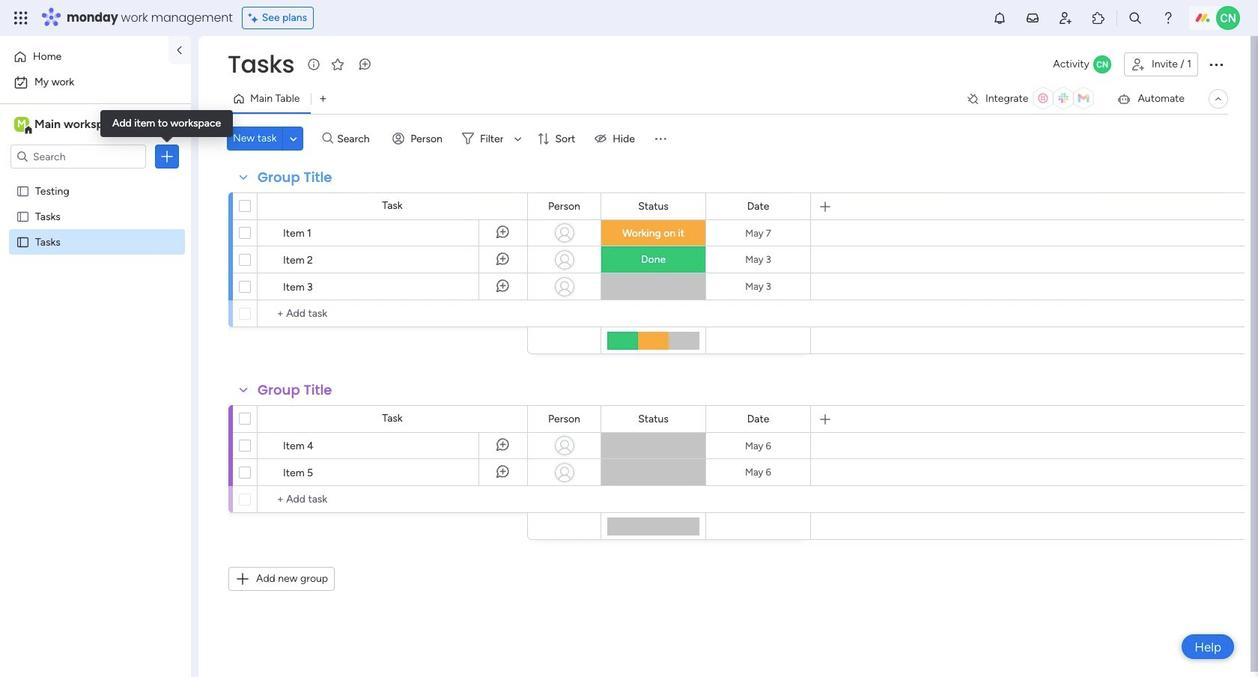 Task type: locate. For each thing, give the bounding box(es) containing it.
arrow down image
[[509, 130, 527, 148]]

list box
[[0, 175, 191, 457]]

public board image
[[16, 184, 30, 198], [16, 234, 30, 249]]

add view image
[[320, 93, 326, 104]]

Search in workspace field
[[31, 148, 125, 165]]

public board image
[[16, 209, 30, 223]]

options image
[[1208, 55, 1226, 73], [160, 149, 175, 164]]

show board description image
[[305, 57, 323, 72]]

public board image down public board image
[[16, 234, 30, 249]]

0 horizontal spatial options image
[[160, 149, 175, 164]]

angle down image
[[290, 133, 297, 144]]

0 vertical spatial public board image
[[16, 184, 30, 198]]

1 vertical spatial public board image
[[16, 234, 30, 249]]

help image
[[1161, 10, 1176, 25]]

0 vertical spatial options image
[[1208, 55, 1226, 73]]

collapse board header image
[[1213, 93, 1225, 105]]

workspace image
[[14, 116, 29, 133]]

option
[[9, 45, 160, 69], [9, 70, 182, 94], [0, 177, 191, 180]]

menu image
[[653, 131, 668, 146]]

1 vertical spatial options image
[[160, 149, 175, 164]]

2 public board image from the top
[[16, 234, 30, 249]]

public board image up public board image
[[16, 184, 30, 198]]

None field
[[224, 49, 298, 80], [254, 168, 336, 187], [545, 198, 584, 215], [635, 198, 673, 215], [744, 198, 773, 215], [254, 381, 336, 400], [545, 411, 584, 427], [635, 411, 673, 427], [744, 411, 773, 427], [224, 49, 298, 80], [254, 168, 336, 187], [545, 198, 584, 215], [635, 198, 673, 215], [744, 198, 773, 215], [254, 381, 336, 400], [545, 411, 584, 427], [635, 411, 673, 427], [744, 411, 773, 427]]



Task type: describe. For each thing, give the bounding box(es) containing it.
monday marketplace image
[[1091, 10, 1106, 25]]

board activity image
[[1094, 55, 1112, 73]]

start a board discussion image
[[357, 57, 372, 72]]

see plans image
[[248, 10, 262, 26]]

1 public board image from the top
[[16, 184, 30, 198]]

2 vertical spatial option
[[0, 177, 191, 180]]

0 vertical spatial option
[[9, 45, 160, 69]]

select product image
[[13, 10, 28, 25]]

cool name image
[[1217, 6, 1240, 30]]

1 horizontal spatial options image
[[1208, 55, 1226, 73]]

update feed image
[[1025, 10, 1040, 25]]

search everything image
[[1128, 10, 1143, 25]]

Search field
[[333, 128, 378, 149]]

v2 search image
[[322, 130, 333, 147]]

notifications image
[[993, 10, 1008, 25]]

add to favorites image
[[330, 57, 345, 72]]

+ Add task text field
[[265, 305, 521, 323]]

invite members image
[[1058, 10, 1073, 25]]

+ Add task text field
[[265, 491, 521, 509]]

workspace selection element
[[14, 115, 125, 135]]

1 vertical spatial option
[[9, 70, 182, 94]]



Task type: vqa. For each thing, say whether or not it's contained in the screenshot.
the topmost Public board icon
yes



